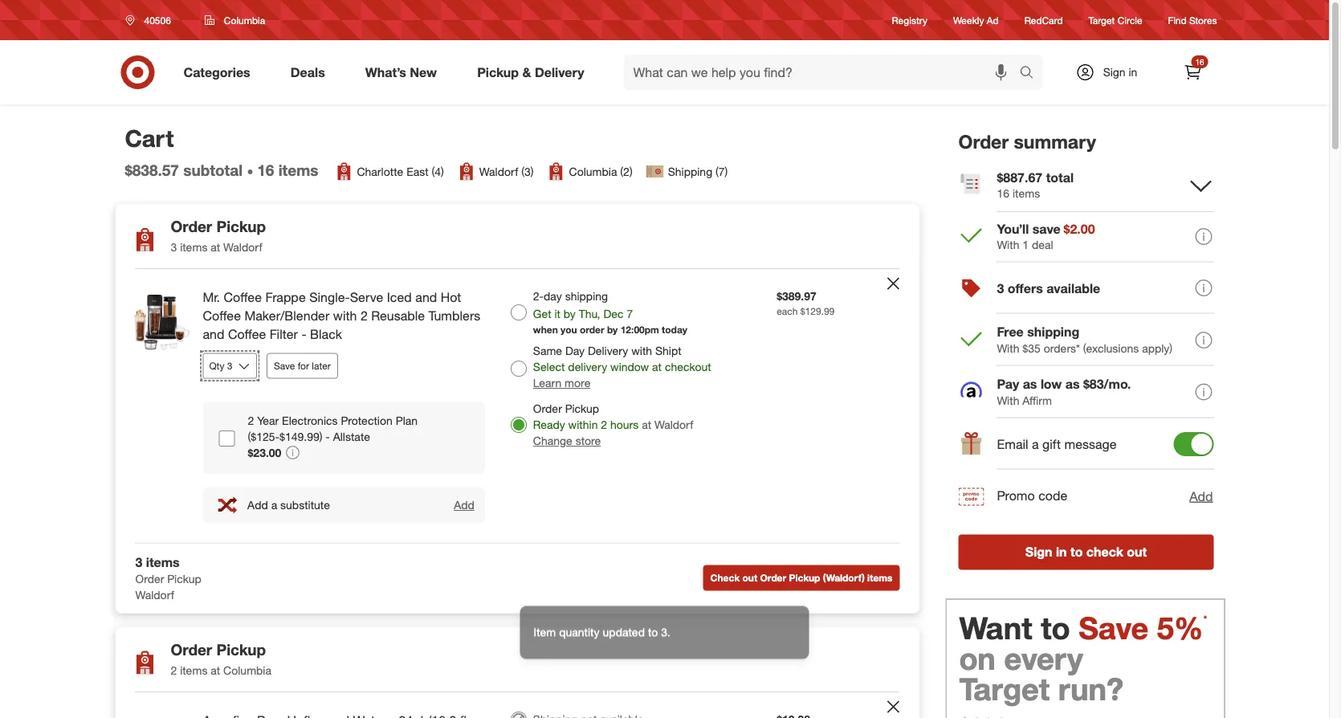 Task type: vqa. For each thing, say whether or not it's contained in the screenshot.
the "5ct"
no



Task type: locate. For each thing, give the bounding box(es) containing it.
None radio
[[511, 304, 527, 321], [511, 361, 527, 377], [511, 711, 527, 718], [511, 304, 527, 321], [511, 361, 527, 377], [511, 711, 527, 718]]

0 vertical spatial 3
[[171, 240, 177, 254]]

2 vertical spatial columbia
[[223, 663, 271, 677]]

1 horizontal spatial add
[[454, 498, 475, 512]]

0 horizontal spatial save
[[274, 360, 295, 372]]

1 vertical spatial sign
[[1025, 544, 1053, 560]]

save up run?
[[1079, 609, 1149, 646]]

0 vertical spatial -
[[301, 326, 306, 342]]

mr. coffee frappe single-serve iced and hot coffee maker/blender with 2 reusable tumblers and coffee filter  - black link
[[203, 288, 485, 343]]

3 inside button
[[997, 280, 1004, 296]]

0 vertical spatial shipping
[[565, 289, 608, 303]]

5%
[[1157, 609, 1203, 646]]

40506
[[144, 14, 171, 26]]

as
[[1023, 376, 1037, 392], [1066, 376, 1080, 392]]

0 horizontal spatial 3
[[135, 554, 142, 570]]

2 horizontal spatial 3
[[997, 280, 1004, 296]]

target left circle
[[1089, 14, 1115, 26]]

1 vertical spatial 16
[[257, 161, 274, 179]]

today
[[662, 324, 687, 336]]

check
[[710, 572, 740, 584]]

coffee down mr.
[[203, 308, 241, 324]]

delivery inside same day delivery with shipt select delivery window at checkout learn more
[[588, 344, 628, 358]]

16 right subtotal
[[257, 161, 274, 179]]

sign inside sign in to check out button
[[1025, 544, 1053, 560]]

1 horizontal spatial add button
[[1189, 486, 1214, 506]]

2-day shipping get it by thu, dec 7 when you order by 12:00pm today
[[533, 289, 687, 336]]

check
[[1087, 544, 1124, 560]]

1 horizontal spatial with
[[631, 344, 652, 358]]

by down dec
[[607, 324, 618, 336]]

redcard link
[[1025, 13, 1063, 27]]

stores
[[1189, 14, 1217, 26]]

0 vertical spatial delivery
[[535, 64, 584, 80]]

columbia for columbia (2)
[[569, 164, 617, 178]]

and down mr.
[[203, 326, 224, 342]]

1 vertical spatial out
[[742, 572, 757, 584]]

delivery
[[535, 64, 584, 80], [588, 344, 628, 358]]

add for left add button
[[454, 498, 475, 512]]

40506 button
[[115, 6, 188, 35]]

1 vertical spatial and
[[203, 326, 224, 342]]

add button
[[1189, 486, 1214, 506], [453, 497, 475, 513]]

3.
[[661, 621, 670, 635]]

0 horizontal spatial a
[[271, 498, 277, 512]]

0 vertical spatial target
[[1089, 14, 1115, 26]]

each
[[777, 305, 798, 317]]

out right check
[[742, 572, 757, 584]]

cart item ready to fulfill group for order pickup 3 items at waldorf
[[116, 269, 919, 542]]

- inside 2 year electronics protection plan ($125-$149.99) - allstate
[[326, 429, 330, 443]]

shipping up thu,
[[565, 289, 608, 303]]

1 horizontal spatial in
[[1129, 65, 1138, 79]]

to left "3."
[[648, 621, 658, 635]]

find stores
[[1168, 14, 1217, 26]]

1 horizontal spatial by
[[607, 324, 618, 336]]

by right the it
[[564, 307, 576, 321]]

1 horizontal spatial 3
[[171, 240, 177, 254]]

2 inside "order pickup 2 items at columbia"
[[171, 663, 177, 677]]

a
[[1032, 436, 1039, 452], [271, 498, 277, 512]]

in for sign in to check out
[[1056, 544, 1067, 560]]

0 horizontal spatial with
[[333, 308, 357, 324]]

0 vertical spatial 16
[[1195, 57, 1204, 67]]

in down circle
[[1129, 65, 1138, 79]]

coffee left filter
[[228, 326, 266, 342]]

0 vertical spatial coffee
[[224, 290, 262, 305]]

0 horizontal spatial by
[[564, 307, 576, 321]]

order inside 3 items order pickup waldorf
[[135, 572, 164, 586]]

as up affirm
[[1023, 376, 1037, 392]]

shipping inside 2-day shipping get it by thu, dec 7 when you order by 12:00pm today
[[565, 289, 608, 303]]

add for add a substitute
[[247, 498, 268, 512]]

check out order pickup (waldorf) items button
[[703, 565, 900, 591]]

0 horizontal spatial delivery
[[535, 64, 584, 80]]

1 horizontal spatial and
[[415, 290, 437, 305]]

a left gift
[[1032, 436, 1039, 452]]

0 horizontal spatial target
[[959, 670, 1050, 707]]

0 vertical spatial cart item ready to fulfill group
[[116, 269, 919, 542]]

order for order pickup 3 items at waldorf
[[171, 217, 212, 236]]

pickup inside order pickup 3 items at waldorf
[[216, 217, 266, 236]]

0 vertical spatial columbia
[[224, 14, 265, 26]]

16 down 'stores'
[[1195, 57, 1204, 67]]

in for sign in
[[1129, 65, 1138, 79]]

sign down promo code
[[1025, 544, 1053, 560]]

item
[[534, 621, 556, 635]]

order for order summary
[[959, 130, 1009, 153]]

in inside sign in link
[[1129, 65, 1138, 79]]

save left for
[[274, 360, 295, 372]]

1 horizontal spatial delivery
[[588, 344, 628, 358]]

columbia inside columbia dropdown button
[[224, 14, 265, 26]]

16 down $887.67
[[997, 186, 1010, 200]]

to inside button
[[1071, 544, 1083, 560]]

1 horizontal spatial shipping
[[1027, 324, 1080, 340]]

2 with from the top
[[997, 341, 1020, 355]]

3
[[171, 240, 177, 254], [997, 280, 1004, 296], [135, 554, 142, 570]]

want
[[959, 609, 1033, 646]]

a inside group
[[271, 498, 277, 512]]

delivery inside "link"
[[535, 64, 584, 80]]

0 horizontal spatial -
[[301, 326, 306, 342]]

order for order pickup ready within 2 hours at waldorf change store
[[533, 402, 562, 416]]

0 horizontal spatial out
[[742, 572, 757, 584]]

0 horizontal spatial shipping
[[565, 289, 608, 303]]

3 offers available button
[[959, 263, 1214, 315]]

as right low at the right bottom of page
[[1066, 376, 1080, 392]]

0 horizontal spatial add button
[[453, 497, 475, 513]]

columbia button
[[194, 6, 276, 35]]

order inside check out order pickup (waldorf) items button
[[760, 572, 786, 584]]

target down want
[[959, 670, 1050, 707]]

a for add
[[271, 498, 277, 512]]

3 inside 3 items order pickup waldorf
[[135, 554, 142, 570]]

order inside "order pickup 2 items at columbia"
[[171, 640, 212, 659]]

with up window
[[631, 344, 652, 358]]

$35
[[1023, 341, 1041, 355]]

order
[[959, 130, 1009, 153], [171, 217, 212, 236], [533, 402, 562, 416], [135, 572, 164, 586], [760, 572, 786, 584], [171, 640, 212, 659]]

change store button
[[533, 433, 601, 449]]

3 offers available
[[997, 280, 1100, 296]]

$23.00
[[248, 445, 281, 460]]

1 vertical spatial cart item ready to fulfill group
[[116, 692, 919, 718]]

what's new
[[365, 64, 437, 80]]

pay as low as $83/mo. with affirm
[[997, 376, 1131, 407]]

1 horizontal spatial 16
[[997, 186, 1010, 200]]

pay
[[997, 376, 1019, 392]]

weekly ad link
[[953, 13, 999, 27]]

out right check on the bottom right of page
[[1127, 544, 1147, 560]]

1 vertical spatial shipping
[[1027, 324, 1080, 340]]

1 vertical spatial a
[[271, 498, 277, 512]]

delivery
[[568, 360, 607, 374]]

apply)
[[1142, 341, 1173, 355]]

2 horizontal spatial 16
[[1195, 57, 1204, 67]]

what's new link
[[352, 55, 457, 90]]

order
[[580, 324, 604, 336]]

categories
[[184, 64, 250, 80]]

1 vertical spatial -
[[326, 429, 330, 443]]

3 items order pickup waldorf
[[135, 554, 201, 602]]

to
[[1071, 544, 1083, 560], [1041, 609, 1070, 646], [648, 621, 658, 635]]

for
[[298, 360, 309, 372]]

subtotal
[[183, 161, 243, 179]]

1 horizontal spatial -
[[326, 429, 330, 443]]

with inside pay as low as $83/mo. with affirm
[[997, 393, 1020, 407]]

to left check on the bottom right of page
[[1071, 544, 1083, 560]]

0 vertical spatial in
[[1129, 65, 1138, 79]]

16 for 16
[[1195, 57, 1204, 67]]

learn
[[533, 376, 562, 390]]

16 link
[[1175, 55, 1211, 90]]

pickup inside button
[[789, 572, 820, 584]]

to right want
[[1041, 609, 1070, 646]]

1 horizontal spatial to
[[1041, 609, 1070, 646]]

2 as from the left
[[1066, 376, 1080, 392]]

serve
[[350, 290, 383, 305]]

available
[[1047, 280, 1100, 296]]

at inside order pickup ready within 2 hours at waldorf change store
[[642, 418, 651, 432]]

order for order pickup 2 items at columbia
[[171, 640, 212, 659]]

1 horizontal spatial sign
[[1103, 65, 1126, 79]]

cart item ready to fulfill group containing mr. coffee frappe single-serve iced and hot coffee maker/blender with 2 reusable tumblers and coffee filter  - black
[[116, 269, 919, 542]]

out inside check out order pickup (waldorf) items button
[[742, 572, 757, 584]]

delivery for &
[[535, 64, 584, 80]]

sign in link
[[1062, 55, 1163, 90]]

add for the rightmost add button
[[1190, 488, 1213, 504]]

shipping up the orders*
[[1027, 324, 1080, 340]]

2 horizontal spatial add
[[1190, 488, 1213, 504]]

0 vertical spatial and
[[415, 290, 437, 305]]

1 horizontal spatial out
[[1127, 544, 1147, 560]]

0 vertical spatial out
[[1127, 544, 1147, 560]]

order inside order pickup ready within 2 hours at waldorf change store
[[533, 402, 562, 416]]

2 vertical spatial 16
[[997, 186, 1010, 200]]

2 vertical spatial with
[[997, 393, 1020, 407]]

1 horizontal spatial a
[[1032, 436, 1039, 452]]

1 with from the top
[[997, 238, 1020, 252]]

in left check on the bottom right of page
[[1056, 544, 1067, 560]]

1 vertical spatial 3
[[997, 280, 1004, 296]]

mr. coffee frappe single-serve iced and hot coffee maker/blender with 2 reusable tumblers and coffee filter  - black
[[203, 290, 481, 342]]

target circle
[[1089, 14, 1143, 26]]

0 vertical spatial save
[[274, 360, 295, 372]]

1 vertical spatial save
[[1079, 609, 1149, 646]]

and left 'hot'
[[415, 290, 437, 305]]

sign in to check out button
[[959, 535, 1214, 570]]

3 with from the top
[[997, 393, 1020, 407]]

with down you'll
[[997, 238, 1020, 252]]

categories link
[[170, 55, 270, 90]]

shipping
[[565, 289, 608, 303], [1027, 324, 1080, 340]]

weekly
[[953, 14, 984, 26]]

a left substitute at the bottom of page
[[271, 498, 277, 512]]

1 vertical spatial coffee
[[203, 308, 241, 324]]

0 horizontal spatial in
[[1056, 544, 1067, 560]]

1 vertical spatial in
[[1056, 544, 1067, 560]]

at inside "order pickup 2 items at columbia"
[[211, 663, 220, 677]]

you'll
[[997, 221, 1029, 236]]

in inside sign in to check out button
[[1056, 544, 1067, 560]]

save inside button
[[274, 360, 295, 372]]

2 inside 2 year electronics protection plan ($125-$149.99) - allstate
[[248, 413, 254, 427]]

1 vertical spatial with
[[997, 341, 1020, 355]]

with down single-
[[333, 308, 357, 324]]

day
[[544, 289, 562, 303]]

affirm image
[[961, 382, 982, 398]]

1 as from the left
[[1023, 376, 1037, 392]]

find stores link
[[1168, 13, 1217, 27]]

summary
[[1014, 130, 1096, 153]]

in
[[1129, 65, 1138, 79], [1056, 544, 1067, 560]]

1 cart item ready to fulfill group from the top
[[116, 269, 919, 542]]

thu,
[[579, 307, 600, 321]]

0 horizontal spatial 16
[[257, 161, 274, 179]]

1 horizontal spatial target
[[1089, 14, 1115, 26]]

sign down target circle "link"
[[1103, 65, 1126, 79]]

target circle link
[[1089, 13, 1143, 27]]

target inside on every target run?
[[959, 670, 1050, 707]]

0 vertical spatial with
[[333, 308, 357, 324]]

0 horizontal spatial as
[[1023, 376, 1037, 392]]

0 vertical spatial with
[[997, 238, 1020, 252]]

ready
[[533, 418, 565, 432]]

at inside same day delivery with shipt select delivery window at checkout learn more
[[652, 360, 662, 374]]

16 for 16 items
[[257, 161, 274, 179]]

with down free
[[997, 341, 1020, 355]]

1 horizontal spatial as
[[1066, 376, 1080, 392]]

delivery right &
[[535, 64, 584, 80]]

- left allstate
[[326, 429, 330, 443]]

12:00pm
[[621, 324, 659, 336]]

want to save 5% *
[[959, 609, 1207, 646]]

0 horizontal spatial sign
[[1025, 544, 1053, 560]]

list
[[334, 162, 728, 181]]

coffee right mr.
[[224, 290, 262, 305]]

delivery up delivery
[[588, 344, 628, 358]]

2 vertical spatial 3
[[135, 554, 142, 570]]

cart item ready to fulfill group
[[116, 269, 919, 542], [116, 692, 919, 718]]

0 horizontal spatial add
[[247, 498, 268, 512]]

1 vertical spatial target
[[959, 670, 1050, 707]]

1 vertical spatial with
[[631, 344, 652, 358]]

columbia inside list
[[569, 164, 617, 178]]

2 horizontal spatial to
[[1071, 544, 1083, 560]]

$2.00
[[1064, 221, 1095, 236]]

1 vertical spatial columbia
[[569, 164, 617, 178]]

sign inside sign in link
[[1103, 65, 1126, 79]]

1 vertical spatial delivery
[[588, 344, 628, 358]]

0 vertical spatial a
[[1032, 436, 1039, 452]]

order pickup ready within 2 hours at waldorf change store
[[533, 402, 693, 448]]

0 vertical spatial sign
[[1103, 65, 1126, 79]]

- right filter
[[301, 326, 306, 342]]

change
[[533, 434, 572, 448]]

mr.
[[203, 290, 220, 305]]

order inside order pickup 3 items at waldorf
[[171, 217, 212, 236]]

target inside "link"
[[1089, 14, 1115, 26]]

with down pay
[[997, 393, 1020, 407]]

2 cart item ready to fulfill group from the top
[[116, 692, 919, 718]]



Task type: describe. For each thing, give the bounding box(es) containing it.
$887.67 total 16 items
[[997, 169, 1074, 200]]

pickup inside order pickup ready within 2 hours at waldorf change store
[[565, 402, 599, 416]]

frappe
[[265, 290, 306, 305]]

maker/blender
[[244, 308, 330, 324]]

($125-
[[248, 429, 279, 443]]

run?
[[1058, 670, 1124, 707]]

1 horizontal spatial save
[[1079, 609, 1149, 646]]

$129.99
[[800, 305, 835, 317]]

order pickup 2 items at columbia
[[171, 640, 271, 677]]

with inside the mr. coffee frappe single-serve iced and hot coffee maker/blender with 2 reusable tumblers and coffee filter  - black
[[333, 308, 357, 324]]

search button
[[1012, 55, 1051, 93]]

black
[[310, 326, 342, 342]]

$149.99)
[[279, 429, 322, 443]]

$389.97 each $129.99
[[777, 289, 835, 317]]

(exclusions
[[1083, 341, 1139, 355]]

pickup inside "order pickup 2 items at columbia"
[[216, 640, 266, 659]]

email a gift message
[[997, 436, 1117, 452]]

&
[[522, 64, 531, 80]]

same day delivery with shipt select delivery window at checkout learn more
[[533, 344, 711, 390]]

items inside $887.67 total 16 items
[[1013, 186, 1040, 200]]

(2)
[[620, 164, 633, 178]]

pickup & delivery
[[477, 64, 584, 80]]

deals
[[291, 64, 325, 80]]

0 vertical spatial by
[[564, 307, 576, 321]]

east
[[406, 164, 429, 178]]

shipping inside free shipping with $35 orders* (exclusions apply)
[[1027, 324, 1080, 340]]

$83/mo.
[[1083, 376, 1131, 392]]

select
[[533, 360, 565, 374]]

items inside button
[[867, 572, 893, 584]]

gift
[[1043, 436, 1061, 452]]

at inside order pickup 3 items at waldorf
[[211, 240, 220, 254]]

list containing charlotte east (4)
[[334, 162, 728, 181]]

2 year electronics protection plan ($125-$149.99) - allstate
[[248, 413, 418, 443]]

what's
[[365, 64, 406, 80]]

mr. coffee frappe single-serve iced and hot coffee maker/blender with 2 reusable tumblers and coffee filter  - black image
[[129, 288, 193, 353]]

dec
[[603, 307, 624, 321]]

when
[[533, 324, 558, 336]]

hours
[[610, 418, 639, 432]]

$887.67
[[997, 169, 1043, 185]]

2 inside order pickup ready within 2 hours at waldorf change store
[[601, 418, 607, 432]]

save for later
[[274, 360, 331, 372]]

shipping (7)
[[668, 164, 728, 178]]

allstate
[[333, 429, 370, 443]]

(7)
[[716, 164, 728, 178]]

email
[[997, 436, 1029, 452]]

with inside same day delivery with shipt select delivery window at checkout learn more
[[631, 344, 652, 358]]

item quantity updated to 3.
[[534, 621, 670, 635]]

window
[[610, 360, 649, 374]]

1 vertical spatial by
[[607, 324, 618, 336]]

registry link
[[892, 13, 928, 27]]

free
[[997, 324, 1024, 340]]

new
[[410, 64, 437, 80]]

shipt
[[655, 344, 682, 358]]

2 inside the mr. coffee frappe single-serve iced and hot coffee maker/blender with 2 reusable tumblers and coffee filter  - black
[[361, 308, 368, 324]]

3 for 3 items order pickup waldorf
[[135, 554, 142, 570]]

sign in
[[1103, 65, 1138, 79]]

redcard
[[1025, 14, 1063, 26]]

deal
[[1032, 238, 1053, 252]]

order pickup 3 items at waldorf
[[171, 217, 266, 254]]

hot
[[441, 290, 461, 305]]

day
[[565, 344, 585, 358]]

substitute
[[280, 498, 330, 512]]

7
[[627, 307, 633, 321]]

waldorf inside 3 items order pickup waldorf
[[135, 588, 174, 602]]

cart item ready to fulfill group for order pickup 2 items at columbia
[[116, 692, 919, 718]]

sign for sign in
[[1103, 65, 1126, 79]]

pickup inside "link"
[[477, 64, 519, 80]]

pickup inside 3 items order pickup waldorf
[[167, 572, 201, 586]]

learn more button
[[533, 375, 591, 391]]

0 horizontal spatial and
[[203, 326, 224, 342]]

- inside the mr. coffee frappe single-serve iced and hot coffee maker/blender with 2 reusable tumblers and coffee filter  - black
[[301, 326, 306, 342]]

items inside "order pickup 2 items at columbia"
[[180, 663, 208, 677]]

more
[[565, 376, 591, 390]]

find
[[1168, 14, 1187, 26]]

charlotte east (4)
[[357, 164, 444, 178]]

3 inside order pickup 3 items at waldorf
[[171, 240, 177, 254]]

columbia for columbia
[[224, 14, 265, 26]]

total
[[1046, 169, 1074, 185]]

check out order pickup (waldorf) items
[[710, 572, 893, 584]]

cart
[[125, 124, 174, 152]]

on
[[959, 639, 996, 677]]

(waldorf)
[[823, 572, 865, 584]]

offers
[[1008, 280, 1043, 296]]

electronics
[[282, 413, 338, 427]]

you'll save $2.00 with 1 deal
[[997, 221, 1095, 252]]

sign in to check out
[[1025, 544, 1147, 560]]

iced
[[387, 290, 412, 305]]

$838.57
[[125, 161, 179, 179]]

columbia inside "order pickup 2 items at columbia"
[[223, 663, 271, 677]]

filter
[[270, 326, 298, 342]]

waldorf inside order pickup ready within 2 hours at waldorf change store
[[655, 418, 693, 432]]

0 horizontal spatial to
[[648, 621, 658, 635]]

weekly ad
[[953, 14, 999, 26]]

items inside order pickup 3 items at waldorf
[[180, 240, 208, 254]]

Service plan for Mr. Coffee Frappe Single-Serve Iced and Hot Coffee Maker/Blender with 2 Reusable Tumblers and Coffee Filter  - Black checkbox
[[219, 431, 235, 447]]

you
[[561, 324, 577, 336]]

What can we help you find? suggestions appear below search field
[[624, 55, 1024, 90]]

2 vertical spatial coffee
[[228, 326, 266, 342]]

with inside you'll save $2.00 with 1 deal
[[997, 238, 1020, 252]]

waldorf inside order pickup 3 items at waldorf
[[223, 240, 262, 254]]

(4)
[[432, 164, 444, 178]]

$838.57 subtotal
[[125, 161, 243, 179]]

shipping
[[668, 164, 713, 178]]

order summary
[[959, 130, 1096, 153]]

Store pickup radio
[[511, 417, 527, 433]]

items inside 3 items order pickup waldorf
[[146, 554, 180, 570]]

protection
[[341, 413, 393, 427]]

3 for 3 offers available
[[997, 280, 1004, 296]]

circle
[[1118, 14, 1143, 26]]

on every target run?
[[959, 639, 1124, 707]]

delivery for day
[[588, 344, 628, 358]]

it
[[555, 307, 561, 321]]

message
[[1065, 436, 1117, 452]]

free shipping with $35 orders* (exclusions apply)
[[997, 324, 1173, 355]]

code
[[1039, 488, 1068, 504]]

1
[[1023, 238, 1029, 252]]

16 inside $887.67 total 16 items
[[997, 186, 1010, 200]]

same
[[533, 344, 562, 358]]

reusable
[[371, 308, 425, 324]]

out inside sign in to check out button
[[1127, 544, 1147, 560]]

a for email
[[1032, 436, 1039, 452]]

with inside free shipping with $35 orders* (exclusions apply)
[[997, 341, 1020, 355]]

sign for sign in to check out
[[1025, 544, 1053, 560]]

ad
[[987, 14, 999, 26]]

(3)
[[521, 164, 534, 178]]

affirm image
[[959, 380, 984, 405]]

promo code
[[997, 488, 1068, 504]]



